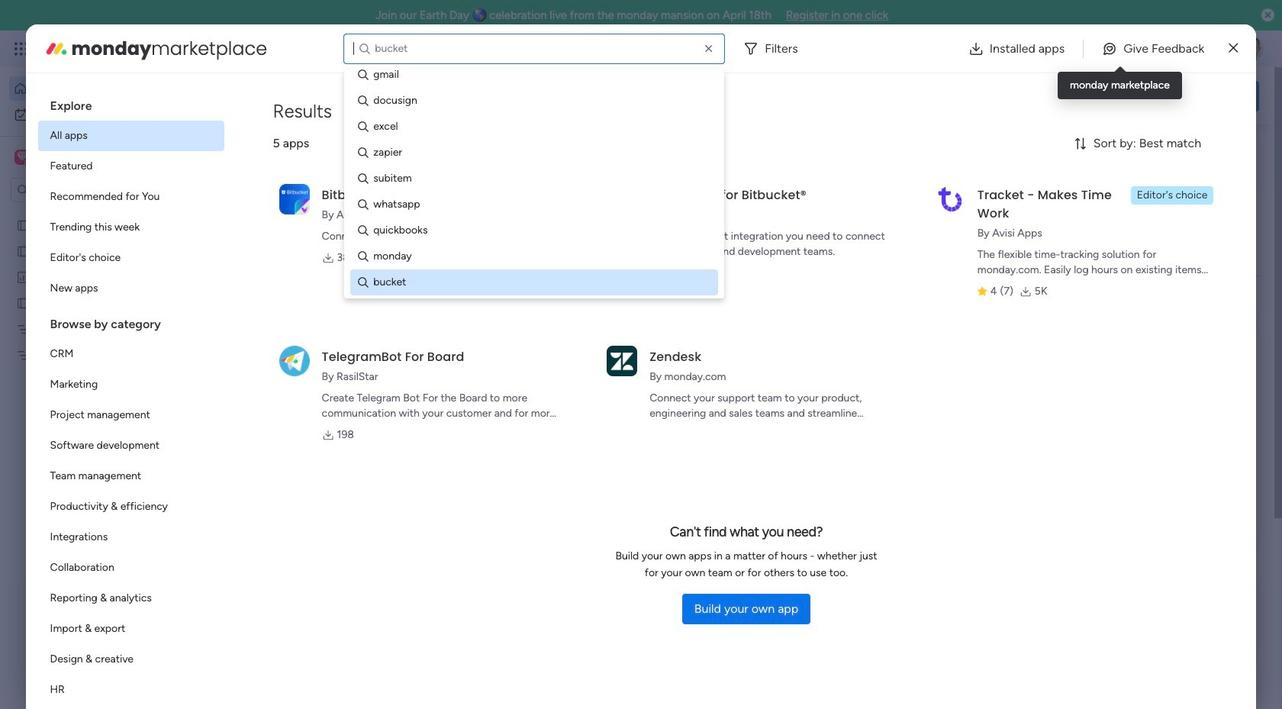 Task type: describe. For each thing, give the bounding box(es) containing it.
2 public board image from the top
[[16, 243, 31, 258]]

terry turtle image
[[1239, 37, 1264, 61]]

notifications image
[[1011, 41, 1027, 56]]

0 vertical spatial dapulse x slim image
[[1229, 39, 1238, 58]]

1 workspace image from the left
[[15, 149, 30, 166]]

1 public board image from the top
[[16, 218, 31, 232]]

workspace selection element
[[15, 148, 127, 168]]

0 horizontal spatial monday marketplace image
[[44, 36, 68, 61]]

2 heading from the top
[[38, 304, 224, 339]]

v2 user feedback image
[[1043, 87, 1054, 104]]

3 public board image from the top
[[16, 295, 31, 310]]



Task type: vqa. For each thing, say whether or not it's contained in the screenshot.
the rightmost monday marketplace image
yes



Task type: locate. For each thing, give the bounding box(es) containing it.
1 vertical spatial dapulse x slim image
[[1236, 141, 1255, 160]]

monday marketplace image right the select product image
[[44, 36, 68, 61]]

v2 bolt switch image
[[1162, 87, 1171, 104]]

1 heading from the top
[[38, 85, 224, 121]]

help center element
[[1030, 660, 1259, 709]]

monday marketplace image right the invite members icon
[[1112, 41, 1127, 56]]

see plans image
[[253, 40, 267, 57]]

option
[[9, 76, 185, 101], [9, 102, 185, 127], [38, 121, 224, 151], [38, 151, 224, 182], [38, 182, 224, 212], [0, 211, 195, 214], [38, 212, 224, 243], [38, 243, 224, 273], [38, 273, 224, 304], [38, 339, 224, 369], [38, 369, 224, 400], [38, 400, 224, 430], [38, 430, 224, 461], [38, 461, 224, 492], [38, 492, 224, 522], [38, 522, 224, 553], [38, 553, 224, 583], [38, 583, 224, 614], [38, 614, 224, 644], [38, 644, 224, 675], [38, 675, 224, 705]]

workspace image
[[15, 149, 30, 166], [17, 149, 27, 166]]

update feed image
[[1045, 41, 1060, 56]]

quick search results list box
[[236, 173, 994, 563]]

0 vertical spatial heading
[[38, 85, 224, 121]]

2 workspace image from the left
[[17, 149, 27, 166]]

dapulse x slim image
[[1229, 39, 1238, 58], [1236, 141, 1255, 160]]

getting started element
[[1030, 587, 1259, 648]]

list box
[[38, 85, 224, 709], [0, 209, 195, 574]]

2 image
[[1056, 31, 1070, 48]]

search everything image
[[1149, 41, 1165, 56]]

monday marketplace image
[[44, 36, 68, 61], [1112, 41, 1127, 56]]

help image
[[1183, 41, 1198, 56]]

0 vertical spatial public board image
[[16, 218, 31, 232]]

check circle image
[[1053, 193, 1063, 205]]

circle o image
[[1053, 252, 1063, 263]]

1 vertical spatial heading
[[38, 304, 224, 339]]

1 horizontal spatial monday marketplace image
[[1112, 41, 1127, 56]]

invite members image
[[1078, 41, 1094, 56]]

select product image
[[14, 41, 29, 56]]

2 vertical spatial public board image
[[16, 295, 31, 310]]

public dashboard image
[[16, 269, 31, 284]]

1 vertical spatial public board image
[[16, 243, 31, 258]]

heading
[[38, 85, 224, 121], [38, 304, 224, 339]]

public board image
[[16, 218, 31, 232], [16, 243, 31, 258], [16, 295, 31, 310]]

Search in workspace field
[[32, 181, 127, 199]]

app logo image
[[279, 184, 310, 214], [935, 184, 965, 214], [279, 346, 310, 376], [607, 346, 637, 376]]



